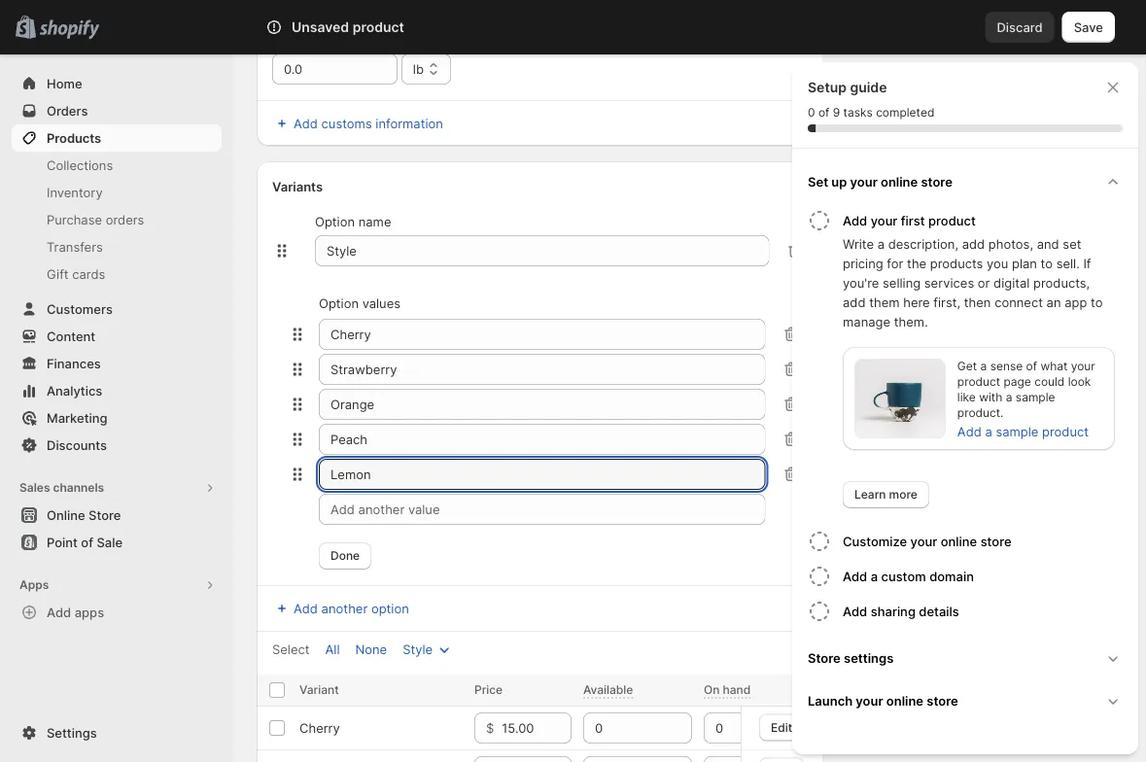 Task type: locate. For each thing, give the bounding box(es) containing it.
apps
[[75, 605, 104, 620]]

1 vertical spatial sample
[[996, 424, 1039, 439]]

0 vertical spatial add
[[962, 236, 985, 251]]

1 vertical spatial option
[[319, 296, 359, 311]]

store up first
[[921, 174, 953, 189]]

0 of 9 tasks completed
[[808, 105, 935, 120]]

a for write a description, add photos, and set pricing for the products you plan to sell. if you're selling services or digital products, add them here first, then connect an app to manage them.
[[878, 236, 885, 251]]

2 vertical spatial store
[[927, 693, 958, 708]]

store down store settings button on the right
[[927, 693, 958, 708]]

1 horizontal spatial of
[[819, 105, 830, 120]]

setup guide
[[808, 79, 887, 96]]

online up add your first product
[[881, 174, 918, 189]]

add a custom domain
[[843, 569, 974, 584]]

plan
[[1012, 256, 1037, 271]]

inventory link
[[12, 179, 222, 206]]

your for customize your online store
[[911, 534, 938, 549]]

your up look
[[1071, 359, 1096, 373]]

an
[[1047, 295, 1061, 310]]

sharing
[[871, 604, 916, 619]]

add your first product element
[[804, 234, 1131, 509]]

point of sale button
[[0, 529, 233, 556]]

add inside get a sense of what your product page could look like with a sample product. add a sample product
[[958, 424, 982, 439]]

add for first
[[843, 213, 868, 228]]

1 vertical spatial add
[[843, 295, 866, 310]]

1 vertical spatial store
[[808, 650, 841, 666]]

add sharing details
[[843, 604, 959, 619]]

add up products
[[962, 236, 985, 251]]

your up add a custom domain
[[911, 534, 938, 549]]

9
[[833, 105, 840, 120]]

add for details
[[843, 604, 868, 619]]

0 horizontal spatial of
[[81, 535, 93, 550]]

digital
[[994, 275, 1030, 290]]

add left customs at the top left of the page
[[294, 116, 318, 131]]

search button
[[291, 12, 855, 43]]

store up launch at right bottom
[[808, 650, 841, 666]]

product.
[[958, 406, 1004, 420]]

of up page
[[1026, 359, 1037, 373]]

orders link
[[12, 97, 222, 124]]

store inside set up your online store "button"
[[921, 174, 953, 189]]

launch your online store
[[808, 693, 958, 708]]

add for custom
[[843, 569, 868, 584]]

0 vertical spatial to
[[1041, 256, 1053, 271]]

what
[[1041, 359, 1068, 373]]

None text field
[[319, 319, 766, 350], [319, 354, 766, 385], [319, 459, 766, 490], [319, 319, 766, 350], [319, 354, 766, 385], [319, 459, 766, 490]]

apps
[[19, 578, 49, 592]]

sample
[[1016, 390, 1055, 404], [996, 424, 1039, 439]]

here
[[903, 295, 930, 310]]

online for customize your online store
[[941, 534, 977, 549]]

of left '9'
[[819, 105, 830, 120]]

your
[[850, 174, 878, 189], [871, 213, 898, 228], [1071, 359, 1096, 373], [911, 534, 938, 549], [856, 693, 883, 708]]

a right write
[[878, 236, 885, 251]]

a left the custom
[[871, 569, 878, 584]]

2 vertical spatial of
[[81, 535, 93, 550]]

product down look
[[1042, 424, 1089, 439]]

add right mark add a custom domain as done 'icon'
[[843, 569, 868, 584]]

marketing
[[47, 410, 107, 425]]

1 vertical spatial of
[[1026, 359, 1037, 373]]

store
[[921, 174, 953, 189], [981, 534, 1012, 549], [927, 693, 958, 708]]

online up domain
[[941, 534, 977, 549]]

gift cards
[[47, 266, 105, 281]]

add for information
[[294, 116, 318, 131]]

1 horizontal spatial to
[[1091, 295, 1103, 310]]

1 vertical spatial to
[[1091, 295, 1103, 310]]

product down get
[[958, 375, 1001, 389]]

price
[[474, 683, 503, 697]]

2 horizontal spatial of
[[1026, 359, 1037, 373]]

to down the 'and'
[[1041, 256, 1053, 271]]

your for add your first product
[[871, 213, 898, 228]]

settings
[[47, 725, 97, 740]]

online for launch your online store
[[887, 693, 924, 708]]

store inside launch your online store button
[[927, 693, 958, 708]]

store inside the customize your online store "button"
[[981, 534, 1012, 549]]

0 vertical spatial store
[[921, 174, 953, 189]]

of left the sale
[[81, 535, 93, 550]]

style
[[403, 642, 433, 657]]

sample down could
[[1016, 390, 1055, 404]]

product inside button
[[929, 213, 976, 228]]

write a description, add photos, and set pricing for the products you plan to sell. if you're selling services or digital products, add them here first, then connect an app to manage them.
[[843, 236, 1103, 329]]

add down you're
[[843, 295, 866, 310]]

get
[[958, 359, 977, 373]]

0 vertical spatial of
[[819, 105, 830, 120]]

products link
[[12, 124, 222, 152]]

purchase
[[47, 212, 102, 227]]

to right app
[[1091, 295, 1103, 310]]

option
[[315, 214, 355, 229], [319, 296, 359, 311]]

set
[[808, 174, 828, 189]]

add
[[294, 116, 318, 131], [843, 213, 868, 228], [958, 424, 982, 439], [843, 569, 868, 584], [294, 601, 318, 616], [843, 604, 868, 619], [47, 605, 71, 620]]

Weight text field
[[272, 53, 398, 85]]

online inside button
[[887, 693, 924, 708]]

customers
[[47, 301, 113, 316]]

content link
[[12, 323, 222, 350]]

add for option
[[294, 601, 318, 616]]

option left name
[[315, 214, 355, 229]]

Size text field
[[315, 235, 769, 266]]

of inside button
[[81, 535, 93, 550]]

1 horizontal spatial store
[[808, 650, 841, 666]]

None text field
[[319, 389, 766, 420], [319, 424, 766, 455], [319, 389, 766, 420], [319, 424, 766, 455]]

online
[[881, 174, 918, 189], [941, 534, 977, 549], [887, 693, 924, 708]]

add right mark add sharing details as done image at the bottom right of page
[[843, 604, 868, 619]]

sales channels button
[[12, 474, 222, 502]]

your left first
[[871, 213, 898, 228]]

a inside write a description, add photos, and set pricing for the products you plan to sell. if you're selling services or digital products, add them here first, then connect an app to manage them.
[[878, 236, 885, 251]]

add up write
[[843, 213, 868, 228]]

1 vertical spatial online
[[941, 534, 977, 549]]

add inside "button"
[[294, 116, 318, 131]]

get a sense of what your product page could look like with a sample product. add a sample product
[[958, 359, 1096, 439]]

store for launch your online store
[[927, 693, 958, 708]]

details
[[919, 604, 959, 619]]

0
[[808, 105, 815, 120]]

store up add a custom domain button
[[981, 534, 1012, 549]]

store
[[89, 508, 121, 523], [808, 650, 841, 666]]

store inside setup guide dialog
[[808, 650, 841, 666]]

learn
[[855, 488, 886, 502]]

unsaved
[[292, 19, 349, 35]]

first,
[[934, 295, 961, 310]]

online down settings
[[887, 693, 924, 708]]

add down product.
[[958, 424, 982, 439]]

or
[[978, 275, 990, 290]]

completed
[[876, 105, 935, 120]]

custom
[[881, 569, 926, 584]]

sales channels
[[19, 481, 104, 495]]

weight
[[272, 32, 314, 47]]

mark customize your online store as done image
[[808, 530, 831, 553]]

all
[[325, 642, 340, 657]]

customize your online store button
[[843, 524, 1131, 559]]

sale
[[97, 535, 123, 550]]

home
[[47, 76, 82, 91]]

0 vertical spatial online
[[881, 174, 918, 189]]

variant
[[299, 683, 339, 697]]

add left another
[[294, 601, 318, 616]]

name
[[358, 214, 391, 229]]

0 horizontal spatial store
[[89, 508, 121, 523]]

of for sale
[[81, 535, 93, 550]]

0 horizontal spatial add
[[843, 295, 866, 310]]

add another option button
[[261, 595, 421, 622]]

gift cards link
[[12, 261, 222, 288]]

connect
[[995, 295, 1043, 310]]

options element
[[299, 720, 340, 736]]

finances
[[47, 356, 101, 371]]

option left the values
[[319, 296, 359, 311]]

option for option name
[[315, 214, 355, 229]]

0 horizontal spatial to
[[1041, 256, 1053, 271]]

setup guide dialog
[[792, 62, 1139, 755]]

1 vertical spatial store
[[981, 534, 1012, 549]]

store up the sale
[[89, 508, 121, 523]]

discounts link
[[12, 432, 222, 459]]

customs
[[321, 116, 372, 131]]

0 vertical spatial option
[[315, 214, 355, 229]]

None number field
[[583, 713, 663, 744], [704, 713, 784, 744], [583, 756, 663, 762], [704, 756, 784, 762], [583, 713, 663, 744], [704, 713, 784, 744], [583, 756, 663, 762], [704, 756, 784, 762]]

2 vertical spatial online
[[887, 693, 924, 708]]

like
[[958, 390, 976, 404]]

style button
[[391, 636, 466, 663]]

to
[[1041, 256, 1053, 271], [1091, 295, 1103, 310]]

0 vertical spatial store
[[89, 508, 121, 523]]

on hand
[[704, 683, 751, 697]]

marketing link
[[12, 404, 222, 432]]

sample down product.
[[996, 424, 1039, 439]]

product
[[353, 19, 404, 35], [929, 213, 976, 228], [958, 375, 1001, 389], [1042, 424, 1089, 439]]

store inside 'link'
[[89, 508, 121, 523]]

product up description,
[[929, 213, 976, 228]]

save
[[1074, 19, 1104, 35]]

edit button
[[760, 714, 804, 741]]

a inside button
[[871, 569, 878, 584]]

set
[[1063, 236, 1082, 251]]

settings link
[[12, 720, 222, 747]]

services
[[924, 275, 974, 290]]

a right get
[[981, 359, 987, 373]]

online
[[47, 508, 85, 523]]

your right launch at right bottom
[[856, 693, 883, 708]]

product right unsaved
[[353, 19, 404, 35]]

add left apps
[[47, 605, 71, 620]]



Task type: vqa. For each thing, say whether or not it's contained in the screenshot.
Add within 'button'
yes



Task type: describe. For each thing, give the bounding box(es) containing it.
orders
[[106, 212, 144, 227]]

home link
[[12, 70, 222, 97]]

all button
[[314, 636, 351, 663]]

collections
[[47, 158, 113, 173]]

add customs information
[[294, 116, 443, 131]]

of for 9
[[819, 105, 830, 120]]

products
[[930, 256, 983, 271]]

learn more
[[855, 488, 918, 502]]

add a sample product button
[[946, 418, 1101, 445]]

hand
[[723, 683, 751, 697]]

option values
[[319, 296, 401, 311]]

done
[[331, 549, 360, 563]]

products
[[47, 130, 101, 145]]

inventory
[[47, 185, 103, 200]]

sales
[[19, 481, 50, 495]]

your for launch your online store
[[856, 693, 883, 708]]

store settings button
[[800, 637, 1131, 680]]

a for add a custom domain
[[871, 569, 878, 584]]

purchase orders
[[47, 212, 144, 227]]

your right up
[[850, 174, 878, 189]]

option for option values
[[319, 296, 359, 311]]

products,
[[1034, 275, 1090, 290]]

channels
[[53, 481, 104, 495]]

customize
[[843, 534, 907, 549]]

pricing
[[843, 256, 884, 271]]

done button
[[319, 543, 372, 570]]

option name
[[315, 214, 391, 229]]

mark add sharing details as done image
[[808, 600, 831, 623]]

analytics
[[47, 383, 102, 398]]

the
[[907, 256, 927, 271]]

for
[[887, 256, 904, 271]]

online store
[[47, 508, 121, 523]]

mark add a custom domain as done image
[[808, 565, 831, 588]]

none button
[[344, 636, 399, 663]]

cherry
[[299, 720, 340, 736]]

add customs information button
[[261, 110, 820, 137]]

you're
[[843, 275, 879, 290]]

mark add your first product as done image
[[808, 209, 831, 232]]

1 horizontal spatial add
[[962, 236, 985, 251]]

information
[[376, 116, 443, 131]]

lb
[[413, 61, 424, 76]]

with
[[979, 390, 1003, 404]]

page
[[1004, 375, 1031, 389]]

guide
[[850, 79, 887, 96]]

domain
[[930, 569, 974, 584]]

a down page
[[1006, 390, 1013, 404]]

launch
[[808, 693, 853, 708]]

none
[[355, 642, 387, 657]]

shopify image
[[39, 20, 99, 39]]

add a custom domain button
[[843, 559, 1131, 594]]

cards
[[72, 266, 105, 281]]

add apps
[[47, 605, 104, 620]]

set up your online store
[[808, 174, 953, 189]]

Add another value text field
[[319, 494, 766, 525]]

point of sale
[[47, 535, 123, 550]]

you
[[987, 256, 1009, 271]]

photos,
[[989, 236, 1034, 251]]

set up your online store button
[[800, 160, 1131, 203]]

if
[[1084, 256, 1091, 271]]

online store button
[[0, 502, 233, 529]]

add sharing details button
[[843, 594, 1131, 629]]

app
[[1065, 295, 1087, 310]]

sense
[[990, 359, 1023, 373]]

of inside get a sense of what your product page could look like with a sample product. add a sample product
[[1026, 359, 1037, 373]]

add your first product
[[843, 213, 976, 228]]

sell.
[[1057, 256, 1080, 271]]

store for customize your online store
[[981, 534, 1012, 549]]

transfers link
[[12, 233, 222, 261]]

your inside get a sense of what your product page could look like with a sample product. add a sample product
[[1071, 359, 1096, 373]]

point of sale link
[[12, 529, 222, 556]]

add your first product button
[[843, 203, 1131, 234]]

0.00 text field
[[502, 756, 572, 762]]

then
[[964, 295, 991, 310]]

launch your online store button
[[800, 680, 1131, 722]]

selling
[[883, 275, 921, 290]]

up
[[832, 174, 847, 189]]

them.
[[894, 314, 928, 329]]

customize your online store
[[843, 534, 1012, 549]]

another
[[321, 601, 368, 616]]

collections link
[[12, 152, 222, 179]]

search
[[323, 19, 364, 35]]

a down product.
[[985, 424, 993, 439]]

analytics link
[[12, 377, 222, 404]]

$ text field
[[502, 713, 572, 744]]

edit
[[771, 720, 793, 734]]

purchase orders link
[[12, 206, 222, 233]]

0 vertical spatial sample
[[1016, 390, 1055, 404]]

write
[[843, 236, 874, 251]]

manage
[[843, 314, 891, 329]]

$
[[486, 720, 494, 736]]

a for get a sense of what your product page could look like with a sample product. add a sample product
[[981, 359, 987, 373]]



